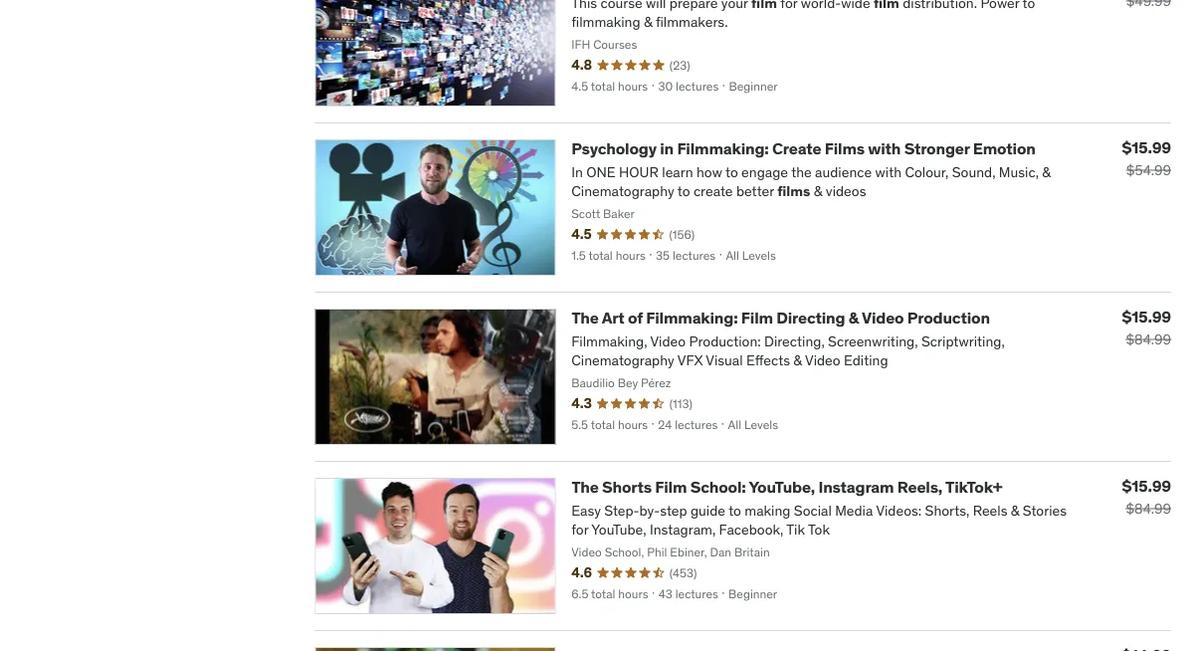 Task type: vqa. For each thing, say whether or not it's contained in the screenshot.
1st $84.99 from the bottom of the page
yes



Task type: describe. For each thing, give the bounding box(es) containing it.
(113)
[[670, 396, 693, 411]]

shots,
[[686, 75, 721, 91]]

24
[[658, 416, 672, 432]]

camera
[[724, 75, 768, 91]]

shorts
[[602, 477, 652, 497]]

create
[[772, 138, 822, 159]]

2 vertical spatial video
[[805, 352, 841, 369]]

scriptwriting,
[[922, 332, 1005, 350]]

directing,
[[765, 332, 825, 350]]

choose
[[795, 40, 836, 56]]

levels
[[745, 416, 778, 432]]

xsmall image
[[586, 117, 600, 135]]

total
[[591, 416, 615, 432]]

for
[[652, 58, 668, 74]]

0 horizontal spatial film
[[655, 477, 687, 497]]

school:
[[691, 477, 746, 497]]

pérez
[[641, 375, 671, 390]]

of inside how to create a scene: learn to choose the best actors for your movie, short film or commercials / the types of shots, camera movements & soundtracks
[[672, 75, 683, 91]]

best
[[860, 40, 885, 56]]

xsmall image
[[586, 40, 600, 57]]

/ inside how a production crew works: productor, assistant director, script, sound technicians, costume designer, etc / post-production : editing & vfx supervisor
[[691, 153, 697, 169]]

art
[[602, 307, 625, 328]]

or
[[793, 58, 805, 74]]

1 $15.99 $84.99 from the top
[[1122, 306, 1172, 348]]

stronger
[[905, 138, 970, 159]]

visual
[[706, 352, 743, 369]]

a inside how a production crew works: productor, assistant director, script, sound technicians, costume designer, etc / post-production : editing & vfx supervisor
[[643, 118, 649, 134]]

create
[[657, 40, 692, 56]]

cart
[[728, 217, 755, 236]]

2 $15.99 from the top
[[1122, 306, 1172, 326]]

how to create a scene: learn to choose the best actors for your movie, short film or commercials / the types of shots, camera movements & soundtracks
[[614, 40, 888, 109]]

all
[[728, 416, 742, 432]]

the art of filmmaking: film directing & video production filmmaking, video production: directing, screenwriting, scriptwriting, cinematography vfx visual effects & video editing baudilio bey pérez
[[572, 307, 1005, 390]]

in
[[660, 138, 674, 159]]

hours
[[618, 416, 648, 432]]

reels,
[[898, 477, 943, 497]]

vfx inside the art of filmmaking: film directing & video production filmmaking, video production: directing, screenwriting, scriptwriting, cinematography vfx visual effects & video editing baudilio bey pérez
[[678, 352, 703, 369]]

2 horizontal spatial to
[[781, 40, 792, 56]]

add
[[681, 217, 708, 236]]

directing
[[777, 307, 846, 328]]

film
[[770, 58, 790, 74]]

bey
[[618, 375, 638, 390]]

2 $84.99 from the top
[[1126, 500, 1172, 518]]

& inside how to create a scene: learn to choose the best actors for your movie, short film or commercials / the types of shots, camera movements & soundtracks
[[839, 75, 847, 91]]

add to cart
[[681, 217, 755, 236]]

film inside the art of filmmaking: film directing & video production filmmaking, video production: directing, screenwriting, scriptwriting, cinematography vfx visual effects & video editing baudilio bey pérez
[[741, 307, 773, 328]]

commercials
[[808, 58, 879, 74]]

screenwriting,
[[828, 332, 918, 350]]

1 $84.99 from the top
[[1126, 330, 1172, 348]]

learn
[[746, 40, 778, 56]]

the inside how to create a scene: learn to choose the best actors for your movie, short film or commercials / the types of shots, camera movements & soundtracks
[[614, 75, 635, 91]]

2 $15.99 $84.99 from the top
[[1122, 475, 1172, 518]]

all levels
[[728, 416, 778, 432]]

production
[[908, 307, 990, 328]]

the
[[839, 40, 857, 56]]

crew
[[716, 118, 743, 134]]

/ inside how to create a scene: learn to choose the best actors for your movie, short film or commercials / the types of shots, camera movements & soundtracks
[[882, 58, 888, 74]]

the shorts film school: youtube, instagram reels, tiktok+
[[572, 477, 1003, 497]]

actors
[[614, 58, 649, 74]]

movie,
[[698, 58, 734, 74]]

baudilio
[[572, 375, 615, 390]]



Task type: locate. For each thing, give the bounding box(es) containing it.
0 vertical spatial film
[[741, 307, 773, 328]]

the shorts film school: youtube, instagram reels, tiktok+ link
[[572, 477, 1003, 497]]

emotion
[[973, 138, 1036, 159]]

film up "production:"
[[741, 307, 773, 328]]

a inside how to create a scene: learn to choose the best actors for your movie, short film or commercials / the types of shots, camera movements & soundtracks
[[695, 40, 702, 56]]

video up pérez
[[651, 332, 686, 350]]

0 vertical spatial of
[[672, 75, 683, 91]]

1 horizontal spatial editing
[[844, 352, 889, 369]]

video down directing,
[[805, 352, 841, 369]]

0 vertical spatial /
[[882, 58, 888, 74]]

film
[[741, 307, 773, 328], [655, 477, 687, 497]]

of inside the art of filmmaking: film directing & video production filmmaking, video production: directing, screenwriting, scriptwriting, cinematography vfx visual effects & video editing baudilio bey pérez
[[628, 307, 643, 328]]

& down commercials
[[839, 75, 847, 91]]

soundtracks
[[614, 93, 685, 109]]

scene:
[[705, 40, 743, 56]]

post-
[[700, 153, 730, 169]]

3 $15.99 from the top
[[1122, 475, 1172, 496]]

& down costume
[[843, 153, 851, 169]]

to up the for
[[642, 40, 654, 56]]

0 vertical spatial the
[[614, 75, 635, 91]]

editing right ":"
[[800, 153, 840, 169]]

etc
[[670, 153, 688, 169]]

5.5 total hours
[[572, 416, 648, 432]]

vfx
[[854, 153, 876, 169], [678, 352, 703, 369]]

$15.99
[[1122, 137, 1172, 157], [1122, 306, 1172, 326], [1122, 475, 1172, 496]]

the left shorts
[[572, 477, 599, 497]]

0 vertical spatial a
[[695, 40, 702, 56]]

vfx left visual
[[678, 352, 703, 369]]

2 horizontal spatial video
[[862, 307, 904, 328]]

filmmaking,
[[572, 332, 648, 350]]

&
[[839, 75, 847, 91], [843, 153, 851, 169], [849, 307, 859, 328], [794, 352, 802, 369]]

1 horizontal spatial video
[[805, 352, 841, 369]]

works:
[[746, 118, 782, 134]]

2 how from the top
[[614, 118, 640, 134]]

cinematography
[[572, 352, 675, 369]]

production:
[[689, 332, 761, 350]]

1 vertical spatial video
[[651, 332, 686, 350]]

:
[[794, 153, 797, 169]]

editing
[[800, 153, 840, 169], [844, 352, 889, 369]]

0 vertical spatial editing
[[800, 153, 840, 169]]

psychology
[[572, 138, 657, 159]]

0 vertical spatial $84.99
[[1126, 330, 1172, 348]]

supervisor
[[614, 170, 675, 186]]

a right create on the right top of page
[[695, 40, 702, 56]]

0 horizontal spatial /
[[691, 153, 697, 169]]

to
[[642, 40, 654, 56], [781, 40, 792, 56], [711, 217, 725, 236]]

$54.99
[[1127, 161, 1172, 179]]

your
[[671, 58, 695, 74]]

to inside button
[[711, 217, 725, 236]]

assistant
[[846, 118, 898, 134]]

how for a
[[614, 118, 640, 134]]

how for to
[[614, 40, 640, 56]]

& inside how a production crew works: productor, assistant director, script, sound technicians, costume designer, etc / post-production : editing & vfx supervisor
[[843, 153, 851, 169]]

youtube,
[[749, 477, 815, 497]]

0 vertical spatial video
[[862, 307, 904, 328]]

how
[[614, 40, 640, 56], [614, 118, 640, 134]]

1 vertical spatial /
[[691, 153, 697, 169]]

1 horizontal spatial of
[[672, 75, 683, 91]]

to for cart
[[711, 217, 725, 236]]

$15.99 $84.99
[[1122, 306, 1172, 348], [1122, 475, 1172, 518]]

1 vertical spatial how
[[614, 118, 640, 134]]

director,
[[614, 135, 662, 151]]

vfx down costume
[[854, 153, 876, 169]]

of down your
[[672, 75, 683, 91]]

the for shorts
[[572, 477, 599, 497]]

to for create
[[642, 40, 654, 56]]

1 vertical spatial editing
[[844, 352, 889, 369]]

1 horizontal spatial film
[[741, 307, 773, 328]]

1 vertical spatial $84.99
[[1126, 500, 1172, 518]]

movements
[[771, 75, 836, 91]]

editing inside the art of filmmaking: film directing & video production filmmaking, video production: directing, screenwriting, scriptwriting, cinematography vfx visual effects & video editing baudilio bey pérez
[[844, 352, 889, 369]]

add to cart button
[[586, 205, 851, 248]]

the inside the art of filmmaking: film directing & video production filmmaking, video production: directing, screenwriting, scriptwriting, cinematography vfx visual effects & video editing baudilio bey pérez
[[572, 307, 599, 328]]

technicians,
[[743, 135, 812, 151]]

production down technicians,
[[730, 153, 791, 169]]

1 horizontal spatial vfx
[[854, 153, 876, 169]]

lectures
[[675, 416, 718, 432]]

& up 'screenwriting,'
[[849, 307, 859, 328]]

/ right etc
[[691, 153, 697, 169]]

the for art
[[572, 307, 599, 328]]

instagram
[[819, 477, 894, 497]]

film right shorts
[[655, 477, 687, 497]]

sound
[[705, 135, 741, 151]]

1 horizontal spatial production
[[730, 153, 791, 169]]

psychology in filmmaking: create films with stronger emotion
[[572, 138, 1036, 159]]

1 how from the top
[[614, 40, 640, 56]]

2 vertical spatial $15.99
[[1122, 475, 1172, 496]]

$84.99
[[1126, 330, 1172, 348], [1126, 500, 1172, 518]]

designer,
[[614, 153, 667, 169]]

tiktok+
[[946, 477, 1003, 497]]

& down directing,
[[794, 352, 802, 369]]

productor,
[[785, 118, 844, 134]]

filmmaking: down crew at the right top of the page
[[677, 138, 769, 159]]

of
[[672, 75, 683, 91], [628, 307, 643, 328]]

how inside how to create a scene: learn to choose the best actors for your movie, short film or commercials / the types of shots, camera movements & soundtracks
[[614, 40, 640, 56]]

1 horizontal spatial /
[[882, 58, 888, 74]]

effects
[[747, 352, 790, 369]]

filmmaking: up "production:"
[[646, 307, 738, 328]]

$15.99 for psychology in filmmaking: create films with stronger emotion
[[1122, 137, 1172, 157]]

how up director,
[[614, 118, 640, 134]]

0 horizontal spatial a
[[643, 118, 649, 134]]

0 horizontal spatial video
[[651, 332, 686, 350]]

0 horizontal spatial production
[[652, 118, 713, 134]]

films
[[825, 138, 865, 159]]

0 vertical spatial production
[[652, 118, 713, 134]]

short
[[737, 58, 767, 74]]

1 vertical spatial of
[[628, 307, 643, 328]]

the down actors
[[614, 75, 635, 91]]

2 vertical spatial the
[[572, 477, 599, 497]]

with
[[868, 138, 901, 159]]

costume
[[815, 135, 866, 151]]

$15.99 $54.99
[[1122, 137, 1172, 179]]

$15.99 for the shorts film school: youtube, instagram reels, tiktok+
[[1122, 475, 1172, 496]]

1 vertical spatial the
[[572, 307, 599, 328]]

filmmaking:
[[677, 138, 769, 159], [646, 307, 738, 328]]

to left cart
[[711, 217, 725, 236]]

production up script,
[[652, 118, 713, 134]]

video
[[862, 307, 904, 328], [651, 332, 686, 350], [805, 352, 841, 369]]

filmmaking: inside the art of filmmaking: film directing & video production filmmaking, video production: directing, screenwriting, scriptwriting, cinematography vfx visual effects & video editing baudilio bey pérez
[[646, 307, 738, 328]]

0 vertical spatial vfx
[[854, 153, 876, 169]]

/
[[882, 58, 888, 74], [691, 153, 697, 169]]

video up 'screenwriting,'
[[862, 307, 904, 328]]

1 $15.99 from the top
[[1122, 137, 1172, 157]]

1 vertical spatial $15.99 $84.99
[[1122, 475, 1172, 518]]

4.3
[[572, 394, 592, 412]]

1 vertical spatial film
[[655, 477, 687, 497]]

0 vertical spatial filmmaking:
[[677, 138, 769, 159]]

0 vertical spatial $15.99
[[1122, 137, 1172, 157]]

how a production crew works: productor, assistant director, script, sound technicians, costume designer, etc / post-production : editing & vfx supervisor
[[614, 118, 898, 186]]

1 horizontal spatial a
[[695, 40, 702, 56]]

5.5
[[572, 416, 588, 432]]

0 horizontal spatial to
[[642, 40, 654, 56]]

1 horizontal spatial to
[[711, 217, 725, 236]]

1 vertical spatial a
[[643, 118, 649, 134]]

psychology in filmmaking: create films with stronger emotion link
[[572, 138, 1036, 159]]

vfx inside how a production crew works: productor, assistant director, script, sound technicians, costume designer, etc / post-production : editing & vfx supervisor
[[854, 153, 876, 169]]

the left 'art'
[[572, 307, 599, 328]]

editing down 'screenwriting,'
[[844, 352, 889, 369]]

production
[[652, 118, 713, 134], [730, 153, 791, 169]]

24 lectures
[[658, 416, 718, 432]]

1 vertical spatial vfx
[[678, 352, 703, 369]]

0 horizontal spatial editing
[[800, 153, 840, 169]]

how inside how a production crew works: productor, assistant director, script, sound technicians, costume designer, etc / post-production : editing & vfx supervisor
[[614, 118, 640, 134]]

/ down best
[[882, 58, 888, 74]]

the art of filmmaking: film directing & video production link
[[572, 307, 990, 328]]

to up film
[[781, 40, 792, 56]]

1 vertical spatial production
[[730, 153, 791, 169]]

113 reviews element
[[670, 395, 693, 412]]

script,
[[665, 135, 702, 151]]

a up director,
[[643, 118, 649, 134]]

0 vertical spatial how
[[614, 40, 640, 56]]

types
[[638, 75, 669, 91]]

0 horizontal spatial vfx
[[678, 352, 703, 369]]

0 horizontal spatial of
[[628, 307, 643, 328]]

a
[[695, 40, 702, 56], [643, 118, 649, 134]]

1 vertical spatial $15.99
[[1122, 306, 1172, 326]]

editing inside how a production crew works: productor, assistant director, script, sound technicians, costume designer, etc / post-production : editing & vfx supervisor
[[800, 153, 840, 169]]

of right 'art'
[[628, 307, 643, 328]]

1 vertical spatial filmmaking:
[[646, 307, 738, 328]]

0 vertical spatial $15.99 $84.99
[[1122, 306, 1172, 348]]

how up actors
[[614, 40, 640, 56]]



